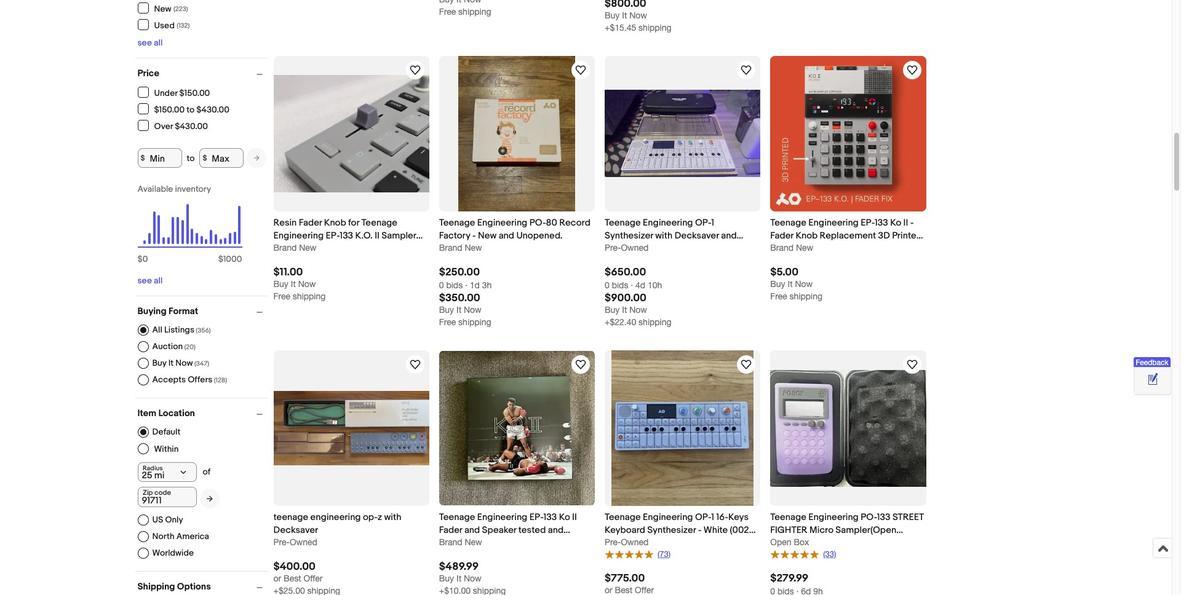 Task type: locate. For each thing, give the bounding box(es) containing it.
to left 'maximum value in $' text field
[[187, 153, 195, 163]]

pre- down teenage
[[274, 538, 290, 548]]

1 horizontal spatial decksaver
[[675, 230, 720, 242]]

inventory
[[175, 184, 211, 195]]

Minimum Value in $ text field
[[138, 148, 182, 168]]

worldwide
[[152, 548, 194, 559]]

1 vertical spatial ii
[[375, 230, 380, 242]]

2 horizontal spatial ii
[[904, 217, 909, 229]]

or down $775.00
[[605, 586, 613, 596]]

now inside the $489.99 buy it now
[[464, 575, 482, 584]]

bids for $650.00
[[612, 281, 629, 291]]

now down the $11.00
[[298, 279, 316, 289]]

0 horizontal spatial brand new
[[274, 243, 317, 253]]

0 vertical spatial or
[[274, 575, 281, 584]]

001)
[[619, 538, 636, 550]]

engineering for teenage engineering po-133 street fighter micro sampler(open box)w/ gameboy case
[[809, 512, 859, 524]]

teenage engineering op-z with decksaver heading
[[274, 512, 402, 537]]

2 · from the left
[[631, 281, 634, 291]]

0 vertical spatial knob
[[324, 217, 346, 229]]

ep-
[[861, 217, 875, 229], [326, 230, 340, 242], [530, 512, 544, 524]]

1 pre-owned from the top
[[605, 243, 649, 253]]

ii inside teenage engineering ep-133 ko ii - fader knob replacement 3d printed stl file
[[904, 217, 909, 229]]

133 inside teenage engineering ep-133 ko ii - fader knob replacement 3d printed stl file
[[875, 217, 889, 229]]

1 to from the top
[[187, 104, 195, 115]]

op- for and
[[696, 217, 712, 229]]

teenage up keyboard
[[605, 512, 641, 524]]

see
[[138, 38, 152, 48], [138, 276, 152, 286]]

2 all from the top
[[154, 276, 163, 286]]

engineering for teenage engineering op-1 synthesizer with decksaver and analog case
[[643, 217, 694, 229]]

teenage for teenage engineering op-1 synthesizer with decksaver and analog case
[[605, 217, 641, 229]]

owned up $650.00
[[621, 243, 649, 253]]

133 for teenage engineering ep-133 ko ii - fader knob replacement 3d printed stl file
[[875, 217, 889, 229]]

open box
[[771, 538, 810, 548]]

best
[[284, 575, 301, 584], [615, 586, 633, 596]]

teenage engineering ep-133 ko ii fader and speaker tested and working! image
[[439, 351, 595, 506]]

all up buying
[[154, 276, 163, 286]]

1 bids from the left
[[447, 281, 463, 291]]

1 vertical spatial pre-owned
[[605, 538, 649, 548]]

pre-owned down keyboard
[[605, 538, 649, 548]]

watch teenage engineering ep-133 ko ii - fader knob replacement 3d printed stl file image
[[905, 62, 920, 77]]

buy up +$15.45
[[605, 10, 620, 20]]

pre-owned up $650.00
[[605, 243, 649, 253]]

now up +$15.45
[[630, 10, 648, 20]]

133 up 3d at top
[[875, 217, 889, 229]]

$250.00 0 bids · 1d 3h $350.00 buy it now free shipping
[[439, 267, 492, 327]]

bids down $250.00
[[447, 281, 463, 291]]

it down the $11.00
[[291, 279, 296, 289]]

· inside the $250.00 0 bids · 1d 3h $350.00 buy it now free shipping
[[465, 281, 468, 291]]

fader inside resin fader knob for teenage engineering ep-133 k.o. ii sampler ko 2 knob
[[299, 217, 322, 229]]

2 vertical spatial -
[[698, 525, 702, 537]]

engineering inside teenage engineering po-133 street fighter micro sampler(open box)w/ gameboy case
[[809, 512, 859, 524]]

0 vertical spatial see all button
[[138, 38, 163, 48]]

0 vertical spatial 1
[[712, 217, 715, 229]]

buy up +$22.40
[[605, 305, 620, 315]]

or inside $775.00 or best offer
[[605, 586, 613, 596]]

133 inside resin fader knob for teenage engineering ep-133 k.o. ii sampler ko 2 knob
[[340, 230, 353, 242]]

$150.00
[[180, 88, 210, 98], [154, 104, 185, 115]]

2 horizontal spatial brand new
[[771, 243, 814, 253]]

see all button down used
[[138, 38, 163, 48]]

2 horizontal spatial 0
[[605, 281, 610, 291]]

it down $350.00
[[457, 305, 462, 315]]

synthesizer up (73)
[[648, 525, 696, 537]]

watch resin fader knob for teenage engineering ep-133 k.o. ii sampler ko 2 knob image
[[408, 62, 423, 77]]

1 horizontal spatial bids
[[612, 281, 629, 291]]

1 vertical spatial synthesizer
[[648, 525, 696, 537]]

new right 2
[[299, 243, 317, 253]]

engineering up replacement
[[809, 217, 859, 229]]

default link
[[138, 427, 181, 438]]

(73) link
[[605, 549, 671, 560]]

replacement
[[820, 230, 877, 242]]

ep- inside teenage engineering ep-133 ko ii - fader knob replacement 3d printed stl file
[[861, 217, 875, 229]]

buy down '$5.00'
[[771, 279, 786, 289]]

buy
[[605, 10, 620, 20], [274, 279, 289, 289], [771, 279, 786, 289], [439, 305, 454, 315], [605, 305, 620, 315], [152, 358, 167, 369], [439, 575, 454, 584]]

engineering
[[478, 217, 528, 229], [643, 217, 694, 229], [809, 217, 859, 229], [274, 230, 324, 242], [478, 512, 528, 524], [643, 512, 694, 524], [809, 512, 859, 524]]

listings
[[164, 325, 194, 336]]

· left 1d
[[465, 281, 468, 291]]

ii inside teenage engineering ep-133 ko ii fader and speaker tested and working!
[[573, 512, 577, 524]]

auction
[[152, 342, 183, 352]]

bids inside $650.00 0 bids · 4d 10h $900.00 buy it now +$22.40 shipping
[[612, 281, 629, 291]]

$5.00 buy it now free shipping
[[771, 267, 823, 302]]

0 vertical spatial po-
[[530, 217, 546, 229]]

with right z
[[384, 512, 402, 524]]

133 inside teenage engineering po-133 street fighter micro sampler(open box)w/ gameboy case
[[878, 512, 891, 524]]

offers
[[188, 375, 213, 385]]

 (347) Items text field
[[193, 360, 209, 368]]

op- inside teenage engineering op-1 16-keys keyboard synthesizer - white (002 as 001)
[[696, 512, 712, 524]]

teenage inside 'teenage engineering op-1 synthesizer with decksaver and analog case'
[[605, 217, 641, 229]]

teenage engineering ep-133 ko ii - fader knob replacement 3d printed stl file heading
[[771, 217, 924, 255]]

op- inside 'teenage engineering op-1 synthesizer with decksaver and analog case'
[[696, 217, 712, 229]]

0 vertical spatial synthesizer
[[605, 230, 654, 242]]

buying
[[138, 306, 167, 318]]

north america link
[[138, 532, 209, 543]]

teenage engineering op-z with decksaver image
[[274, 392, 430, 466]]

2 vertical spatial ii
[[573, 512, 577, 524]]

teenage inside resin fader knob for teenage engineering ep-133 k.o. ii sampler ko 2 knob
[[362, 217, 398, 229]]

0 vertical spatial decksaver
[[675, 230, 720, 242]]

teenage engineering op-1 16-keys keyboard synthesizer - white (002 as 001) image
[[612, 351, 754, 507]]

1 vertical spatial or
[[605, 586, 613, 596]]

fighter
[[771, 525, 808, 537]]

and inside teenage engineering po-80 record factory - new and unopened. brand new
[[499, 230, 515, 242]]

 (20) Items text field
[[183, 344, 196, 352]]

ii
[[904, 217, 909, 229], [375, 230, 380, 242], [573, 512, 577, 524]]

ep- inside teenage engineering ep-133 ko ii fader and speaker tested and working!
[[530, 512, 544, 524]]

or
[[274, 575, 281, 584], [605, 586, 613, 596]]

1 vertical spatial ko
[[559, 512, 571, 524]]

owned for teenage engineering op-1 synthesizer with decksaver and analog case
[[621, 243, 649, 253]]

1 horizontal spatial ko
[[891, 217, 902, 229]]

brand down factory
[[439, 243, 463, 253]]

1 vertical spatial best
[[615, 586, 633, 596]]

engineering for teenage engineering ep-133 ko ii fader and speaker tested and working!
[[478, 512, 528, 524]]

teenage up factory
[[439, 217, 475, 229]]

see for 2nd see all button
[[138, 276, 152, 286]]

teenage inside teenage engineering ep-133 ko ii fader and speaker tested and working!
[[439, 512, 475, 524]]

teenage inside teenage engineering ep-133 ko ii - fader knob replacement 3d printed stl file
[[771, 217, 807, 229]]

0 vertical spatial ko
[[891, 217, 902, 229]]

engineering up unopened.
[[478, 217, 528, 229]]

$430.00 down $150.00 to $430.00
[[175, 121, 208, 131]]

2 horizontal spatial -
[[911, 217, 914, 229]]

see all
[[138, 38, 163, 48], [138, 276, 163, 286]]

teenage up working!
[[439, 512, 475, 524]]

1 vertical spatial all
[[154, 276, 163, 286]]

options
[[177, 582, 211, 593]]

pre- for teenage engineering op-1 synthesizer with decksaver and analog case
[[605, 243, 621, 253]]

knob
[[324, 217, 346, 229], [796, 230, 818, 242]]

now inside $650.00 0 bids · 4d 10h $900.00 buy it now +$22.40 shipping
[[630, 305, 648, 315]]

owned for teenage engineering op-1 16-keys keyboard synthesizer - white (002 as 001)
[[621, 538, 649, 548]]

fader
[[299, 217, 322, 229], [771, 230, 794, 242], [439, 525, 463, 537]]

2 1 from the top
[[712, 512, 715, 524]]

available
[[138, 184, 173, 195]]

buy it now +$15.45 shipping
[[605, 10, 672, 32]]

brand up the $489.99
[[439, 538, 463, 548]]

0 vertical spatial best
[[284, 575, 301, 584]]

us only link
[[138, 515, 183, 526]]

it down $900.00
[[623, 305, 627, 315]]

bids
[[447, 281, 463, 291], [612, 281, 629, 291]]

0 horizontal spatial best
[[284, 575, 301, 584]]

0 horizontal spatial bids
[[447, 281, 463, 291]]

$350.00
[[439, 292, 481, 305]]

1 vertical spatial to
[[187, 153, 195, 163]]

po-
[[530, 217, 546, 229], [861, 512, 878, 524]]

1 horizontal spatial or
[[605, 586, 613, 596]]

teenage engineering op-1 synthesizer with decksaver and analog case link
[[605, 217, 761, 255]]

teenage engineering po-133 street fighter micro sampler(open box)w/ gameboy case image
[[771, 370, 927, 487]]

price button
[[138, 68, 268, 79]]

owned up (73) link
[[621, 538, 649, 548]]

1 vertical spatial knob
[[796, 230, 818, 242]]

record
[[560, 217, 591, 229]]

analog
[[605, 243, 635, 255]]

it inside $650.00 0 bids · 4d 10h $900.00 buy it now +$22.40 shipping
[[623, 305, 627, 315]]

brand for $489.99
[[439, 538, 463, 548]]

teenage engineering po-133 street fighter micro sampler(open box)w/ gameboy case heading
[[771, 512, 924, 550]]

1 vertical spatial see all button
[[138, 276, 163, 286]]

1 vertical spatial po-
[[861, 512, 878, 524]]

0 inside image
[[143, 254, 148, 265]]

+$22.40
[[605, 318, 637, 327]]

ep- for $5.00
[[861, 217, 875, 229]]

1 horizontal spatial best
[[615, 586, 633, 596]]

0 horizontal spatial or
[[274, 575, 281, 584]]

133 up tested
[[544, 512, 557, 524]]

fader up working!
[[439, 525, 463, 537]]

watch teenage engineering po-80 record factory - new and unopened. image
[[574, 62, 589, 77]]

1 vertical spatial ep-
[[326, 230, 340, 242]]

for
[[348, 217, 360, 229]]

0 vertical spatial pre-owned
[[605, 243, 649, 253]]

1d
[[470, 281, 480, 291]]

0 down $250.00
[[439, 281, 444, 291]]

$489.99
[[439, 562, 479, 574]]

0 horizontal spatial with
[[384, 512, 402, 524]]

engineering inside teenage engineering po-80 record factory - new and unopened. brand new
[[478, 217, 528, 229]]

engineering up micro
[[809, 512, 859, 524]]

po- up sampler(open
[[861, 512, 878, 524]]

over $430.00
[[154, 121, 208, 131]]

teenage engineering ep-133 ko ii fader and speaker tested and working! heading
[[439, 512, 577, 550]]

133 down for
[[340, 230, 353, 242]]

now down $350.00
[[464, 305, 482, 315]]

2 to from the top
[[187, 153, 195, 163]]

knob up file
[[796, 230, 818, 242]]

0 horizontal spatial po-
[[530, 217, 546, 229]]

2 op- from the top
[[696, 512, 712, 524]]

1 horizontal spatial 0
[[439, 281, 444, 291]]

resin fader knob for teenage engineering ep-133 k.o. ii sampler ko 2 knob heading
[[274, 217, 423, 255]]

new right the stl
[[797, 243, 814, 253]]

1 horizontal spatial offer
[[635, 586, 654, 596]]

2 horizontal spatial fader
[[771, 230, 794, 242]]

shipping inside buy it now +$15.45 shipping
[[639, 22, 672, 32]]

- left white at the right bottom
[[698, 525, 702, 537]]

buy inside buy it now +$15.45 shipping
[[605, 10, 620, 20]]

0 horizontal spatial 0
[[143, 254, 148, 265]]

it up accepts
[[169, 358, 174, 369]]

or down $400.00
[[274, 575, 281, 584]]

0 horizontal spatial ii
[[375, 230, 380, 242]]

unopened.
[[517, 230, 563, 242]]

buy down $350.00
[[439, 305, 454, 315]]

free inside $5.00 buy it now free shipping
[[771, 292, 788, 302]]

ko inside teenage engineering ep-133 ko ii - fader knob replacement 3d printed stl file
[[891, 217, 902, 229]]

133 for teenage engineering po-133 street fighter micro sampler(open box)w/ gameboy case
[[878, 512, 891, 524]]

buy inside $5.00 buy it now free shipping
[[771, 279, 786, 289]]

None text field
[[138, 488, 197, 508]]

1 vertical spatial offer
[[635, 586, 654, 596]]

$150.00 up over $430.00 link
[[154, 104, 185, 115]]

it inside $11.00 buy it now free shipping
[[291, 279, 296, 289]]

fader inside teenage engineering ep-133 ko ii - fader knob replacement 3d printed stl file
[[771, 230, 794, 242]]

1 horizontal spatial brand new
[[439, 538, 482, 548]]

see all down $ 0
[[138, 276, 163, 286]]

now inside $5.00 buy it now free shipping
[[796, 279, 813, 289]]

0 inside $650.00 0 bids · 4d 10h $900.00 buy it now +$22.40 shipping
[[605, 281, 610, 291]]

shipping options button
[[138, 582, 268, 593]]

now inside buy it now +$15.45 shipping
[[630, 10, 648, 20]]

0 vertical spatial see all
[[138, 38, 163, 48]]

1 vertical spatial with
[[384, 512, 402, 524]]

teenage inside teenage engineering op-1 16-keys keyboard synthesizer - white (002 as 001)
[[605, 512, 641, 524]]

1 vertical spatial fader
[[771, 230, 794, 242]]

0 vertical spatial op-
[[696, 217, 712, 229]]

shipping inside the $250.00 0 bids · 1d 3h $350.00 buy it now free shipping
[[459, 318, 492, 327]]

2 vertical spatial fader
[[439, 525, 463, 537]]

engineering inside teenage engineering ep-133 ko ii fader and speaker tested and working!
[[478, 512, 528, 524]]

watch teenage engineering op-1 16-keys keyboard synthesizer - white (002 as 001) image
[[739, 358, 754, 372]]

- right factory
[[473, 230, 476, 242]]

brand new up the $11.00
[[274, 243, 317, 253]]

teenage
[[362, 217, 398, 229], [439, 217, 475, 229], [605, 217, 641, 229], [771, 217, 807, 229], [439, 512, 475, 524], [605, 512, 641, 524], [771, 512, 807, 524]]

1 see from the top
[[138, 38, 152, 48]]

1 vertical spatial op-
[[696, 512, 712, 524]]

teenage up k.o.
[[362, 217, 398, 229]]

engineering up case
[[643, 217, 694, 229]]

now down the $489.99
[[464, 575, 482, 584]]

buying format
[[138, 306, 198, 318]]

engineering inside 'teenage engineering op-1 synthesizer with decksaver and analog case'
[[643, 217, 694, 229]]

0 horizontal spatial -
[[473, 230, 476, 242]]

teenage
[[274, 512, 309, 524]]

offer inside $775.00 or best offer
[[635, 586, 654, 596]]

over $430.00 link
[[138, 120, 209, 131]]

working!
[[439, 538, 475, 550]]

0 inside the $250.00 0 bids · 1d 3h $350.00 buy it now free shipping
[[439, 281, 444, 291]]

1 · from the left
[[465, 281, 468, 291]]

0 horizontal spatial fader
[[299, 217, 322, 229]]

1 horizontal spatial with
[[656, 230, 673, 242]]

now down '$5.00'
[[796, 279, 813, 289]]

2 vertical spatial ep-
[[530, 512, 544, 524]]

best down $775.00
[[615, 586, 633, 596]]

0 for $
[[143, 254, 148, 265]]

0 vertical spatial offer
[[304, 575, 323, 584]]

it down the $489.99
[[457, 575, 462, 584]]

see up price
[[138, 38, 152, 48]]

it down '$5.00'
[[788, 279, 793, 289]]

case
[[637, 243, 659, 255]]

offer
[[304, 575, 323, 584], [635, 586, 654, 596]]

synthesizer
[[605, 230, 654, 242], [648, 525, 696, 537]]

sampler
[[382, 230, 416, 242]]

synthesizer inside 'teenage engineering op-1 synthesizer with decksaver and analog case'
[[605, 230, 654, 242]]

as
[[605, 538, 617, 550]]

1 vertical spatial 1
[[712, 512, 715, 524]]

to down under $150.00
[[187, 104, 195, 115]]

0 up buying
[[143, 254, 148, 265]]

0 horizontal spatial offer
[[304, 575, 323, 584]]

best inside $775.00 or best offer
[[615, 586, 633, 596]]

2 pre-owned from the top
[[605, 538, 649, 548]]

offer inside $400.00 or best offer
[[304, 575, 323, 584]]

graph of available inventory between $0 and $1000+ image
[[138, 184, 242, 271]]

under
[[154, 88, 178, 98]]

brand down resin
[[274, 243, 297, 253]]

0 vertical spatial with
[[656, 230, 673, 242]]

- inside teenage engineering ep-133 ko ii - fader knob replacement 3d printed stl file
[[911, 217, 914, 229]]

$ 0
[[138, 254, 148, 265]]

1 all from the top
[[154, 38, 163, 48]]

2 horizontal spatial ep-
[[861, 217, 875, 229]]

$650.00
[[605, 267, 647, 279]]

offer down $400.00
[[304, 575, 323, 584]]

0 vertical spatial all
[[154, 38, 163, 48]]

synthesizer up analog
[[605, 230, 654, 242]]

po- up unopened.
[[530, 217, 546, 229]]

knob left for
[[324, 217, 346, 229]]

it inside the $489.99 buy it now
[[457, 575, 462, 584]]

1 horizontal spatial ii
[[573, 512, 577, 524]]

2 bids from the left
[[612, 281, 629, 291]]

engineering up (73)
[[643, 512, 694, 524]]

teenage up analog
[[605, 217, 641, 229]]

and inside 'teenage engineering op-1 synthesizer with decksaver and analog case'
[[722, 230, 737, 242]]

· inside $650.00 0 bids · 4d 10h $900.00 buy it now +$22.40 shipping
[[631, 281, 634, 291]]

0 vertical spatial to
[[187, 104, 195, 115]]

- inside teenage engineering po-80 record factory - new and unopened. brand new
[[473, 230, 476, 242]]

0 horizontal spatial ko
[[559, 512, 571, 524]]

133 inside teenage engineering ep-133 ko ii fader and speaker tested and working!
[[544, 512, 557, 524]]

buy down the $11.00
[[274, 279, 289, 289]]

0 down $650.00
[[605, 281, 610, 291]]

ko inside teenage engineering ep-133 ko ii fader and speaker tested and working!
[[559, 512, 571, 524]]

resin fader knob for teenage engineering ep-133 k.o. ii sampler ko 2 knob image
[[274, 75, 430, 192]]

ko for $5.00
[[891, 217, 902, 229]]

see down $ 0
[[138, 276, 152, 286]]

1 1 from the top
[[712, 217, 715, 229]]

offer for $775.00
[[635, 586, 654, 596]]

· for $250.00
[[465, 281, 468, 291]]

- for factory
[[473, 230, 476, 242]]

factory
[[439, 230, 471, 242]]

1 horizontal spatial fader
[[439, 525, 463, 537]]

knob inside resin fader knob for teenage engineering ep-133 k.o. ii sampler ko 2 knob
[[324, 217, 346, 229]]

po- inside teenage engineering po-80 record factory - new and unopened. brand new
[[530, 217, 546, 229]]

1 horizontal spatial ·
[[631, 281, 634, 291]]

bids down $650.00
[[612, 281, 629, 291]]

$ up buying format dropdown button
[[218, 254, 223, 265]]

bids inside the $250.00 0 bids · 1d 3h $350.00 buy it now free shipping
[[447, 281, 463, 291]]

3h
[[483, 281, 492, 291]]

0 vertical spatial ep-
[[861, 217, 875, 229]]

accepts offers (128)
[[152, 375, 227, 385]]

$11.00 buy it now free shipping
[[274, 267, 326, 302]]

teenage engineering op-1 synthesizer with decksaver and analog case image
[[605, 90, 761, 178]]

now down $900.00
[[630, 305, 648, 315]]

or for $400.00
[[274, 575, 281, 584]]

1 inside teenage engineering op-1 16-keys keyboard synthesizer - white (002 as 001)
[[712, 512, 715, 524]]

teenage inside teenage engineering po-133 street fighter micro sampler(open box)w/ gameboy case
[[771, 512, 807, 524]]

1 vertical spatial decksaver
[[274, 525, 318, 537]]

engineering inside teenage engineering op-1 16-keys keyboard synthesizer - white (002 as 001)
[[643, 512, 694, 524]]

1 horizontal spatial -
[[698, 525, 702, 537]]

0 vertical spatial ii
[[904, 217, 909, 229]]

2 see from the top
[[138, 276, 152, 286]]

see all button down $ 0
[[138, 276, 163, 286]]

available inventory
[[138, 184, 211, 195]]

1 for and
[[712, 217, 715, 229]]

fader up the stl
[[771, 230, 794, 242]]

- up printed
[[911, 217, 914, 229]]

buy down the $489.99
[[439, 575, 454, 584]]

teenage engineering op-1 16-keys keyboard synthesizer - white (002 as 001) link
[[605, 512, 761, 550]]

$5.00
[[771, 267, 799, 279]]

engineering for teenage engineering ep-133 ko ii - fader knob replacement 3d printed stl file
[[809, 217, 859, 229]]

brand new up '$5.00'
[[771, 243, 814, 253]]

pre- down keyboard
[[605, 538, 621, 548]]

1 horizontal spatial po-
[[861, 512, 878, 524]]

0 vertical spatial fader
[[299, 217, 322, 229]]

brand new
[[274, 243, 317, 253], [771, 243, 814, 253], [439, 538, 482, 548]]

ii for $5.00
[[904, 217, 909, 229]]

(356)
[[196, 327, 211, 335]]

0 vertical spatial see
[[138, 38, 152, 48]]

now down (20) text field
[[176, 358, 193, 369]]

0 horizontal spatial ·
[[465, 281, 468, 291]]

best down $400.00
[[284, 575, 301, 584]]

with up case
[[656, 230, 673, 242]]

1 vertical spatial -
[[473, 230, 476, 242]]

po- inside teenage engineering po-133 street fighter micro sampler(open box)w/ gameboy case
[[861, 512, 878, 524]]

all down used
[[154, 38, 163, 48]]

best inside $400.00 or best offer
[[284, 575, 301, 584]]

op-
[[696, 217, 712, 229], [696, 512, 712, 524]]

teenage up file
[[771, 217, 807, 229]]

0 horizontal spatial decksaver
[[274, 525, 318, 537]]

(223)
[[174, 5, 188, 13]]

brand new up the $489.99
[[439, 538, 482, 548]]

decksaver
[[675, 230, 720, 242], [274, 525, 318, 537]]

1 inside 'teenage engineering op-1 synthesizer with decksaver and analog case'
[[712, 217, 715, 229]]

0 horizontal spatial knob
[[324, 217, 346, 229]]

·
[[465, 281, 468, 291], [631, 281, 634, 291]]

$430.00 down under $150.00
[[197, 104, 230, 115]]

watch teenage engineering po-133 street fighter micro sampler(open box)w/ gameboy case image
[[905, 358, 920, 372]]

· left the 4d
[[631, 281, 634, 291]]

america
[[177, 532, 209, 542]]

engineering up knob
[[274, 230, 324, 242]]

within
[[154, 444, 179, 455]]

1 horizontal spatial ep-
[[530, 512, 544, 524]]

offer down $775.00
[[635, 586, 654, 596]]

engineering up speaker
[[478, 512, 528, 524]]

owned up $400.00
[[290, 538, 318, 548]]

1 vertical spatial see
[[138, 276, 152, 286]]

brand up '$5.00'
[[771, 243, 794, 253]]

shipping inside $11.00 buy it now free shipping
[[293, 292, 326, 302]]

engineering inside teenage engineering ep-133 ko ii - fader knob replacement 3d printed stl file
[[809, 217, 859, 229]]

133 up sampler(open
[[878, 512, 891, 524]]

1 for synthesizer
[[712, 512, 715, 524]]

0 vertical spatial -
[[911, 217, 914, 229]]

teenage up fighter
[[771, 512, 807, 524]]

or inside $400.00 or best offer
[[274, 575, 281, 584]]

1 vertical spatial see all
[[138, 276, 163, 286]]

1 horizontal spatial knob
[[796, 230, 818, 242]]

pre- up $650.00
[[605, 243, 621, 253]]

0 horizontal spatial ep-
[[326, 230, 340, 242]]

1 op- from the top
[[696, 217, 712, 229]]



Task type: vqa. For each thing, say whether or not it's contained in the screenshot.
Teenage Engineering OP-1 Synthesizer with Decksaver and Analog Case "image" at top right
yes



Task type: describe. For each thing, give the bounding box(es) containing it.
teenage engineering po-80 record factory - new and unopened. brand new
[[439, 217, 591, 253]]

speaker
[[482, 525, 517, 537]]

engineering inside resin fader knob for teenage engineering ep-133 k.o. ii sampler ko 2 knob
[[274, 230, 324, 242]]

teenage engineering ep-133 ko ii fader and speaker tested and working!
[[439, 512, 577, 550]]

pre-owned for teenage engineering op-1 synthesizer with decksaver and analog case
[[605, 243, 649, 253]]

or for $775.00
[[605, 586, 613, 596]]

over
[[154, 121, 173, 131]]

$ up buying
[[138, 254, 143, 265]]

engineering for teenage engineering op-1 16-keys keyboard synthesizer - white (002 as 001)
[[643, 512, 694, 524]]

teenage engineering op-1 16-keys keyboard synthesizer - white (002 as 001)
[[605, 512, 750, 550]]

item
[[138, 408, 156, 420]]

0 for $250.00
[[439, 281, 444, 291]]

it inside $5.00 buy it now free shipping
[[788, 279, 793, 289]]

brand new for $5.00
[[771, 243, 814, 253]]

shipping inside $5.00 buy it now free shipping
[[790, 292, 823, 302]]

$150.00 to $430.00 link
[[138, 103, 230, 115]]

Maximum Value in $ text field
[[200, 148, 244, 168]]

po- for 133
[[861, 512, 878, 524]]

80
[[546, 217, 558, 229]]

teenage engineering po-80 record factory - new and unopened. image
[[459, 56, 576, 212]]

knob inside teenage engineering ep-133 ko ii - fader knob replacement 3d printed stl file
[[796, 230, 818, 242]]

z
[[378, 512, 382, 524]]

+$15.45
[[605, 22, 637, 32]]

shipping
[[138, 582, 175, 593]]

default
[[152, 427, 181, 438]]

0 vertical spatial $430.00
[[197, 104, 230, 115]]

16-
[[717, 512, 729, 524]]

ii inside resin fader knob for teenage engineering ep-133 k.o. ii sampler ko 2 knob
[[375, 230, 380, 242]]

op- for synthesizer
[[696, 512, 712, 524]]

(20)
[[184, 344, 196, 352]]

$650.00 0 bids · 4d 10h $900.00 buy it now +$22.40 shipping
[[605, 267, 672, 327]]

now inside the $250.00 0 bids · 1d 3h $350.00 buy it now free shipping
[[464, 305, 482, 315]]

brand new for $489.99
[[439, 538, 482, 548]]

watch teenage engineering op-z with decksaver image
[[408, 358, 423, 372]]

buy inside $11.00 buy it now free shipping
[[274, 279, 289, 289]]

ii for $489.99
[[573, 512, 577, 524]]

used
[[154, 20, 175, 30]]

knob
[[295, 243, 316, 255]]

keys
[[729, 512, 749, 524]]

$ up inventory
[[203, 154, 207, 163]]

teenage engineering ep-133 ko ii - fader knob replacement 3d printed stl file
[[771, 217, 923, 255]]

all
[[152, 325, 162, 336]]

open
[[771, 538, 792, 548]]

under $150.00
[[154, 88, 210, 98]]

teenage engineering op-1 synthesizer with decksaver and analog case heading
[[605, 217, 744, 255]]

- inside teenage engineering op-1 16-keys keyboard synthesizer - white (002 as 001)
[[698, 525, 702, 537]]

printed
[[893, 230, 923, 242]]

teenage inside teenage engineering po-80 record factory - new and unopened. brand new
[[439, 217, 475, 229]]

(132)
[[177, 21, 190, 29]]

ep- for $489.99
[[530, 512, 544, 524]]

shipping inside $650.00 0 bids · 4d 10h $900.00 buy it now +$22.40 shipping
[[639, 318, 672, 327]]

po- for 80
[[530, 217, 546, 229]]

$ up available
[[141, 154, 145, 163]]

bids for $250.00
[[447, 281, 463, 291]]

op-
[[363, 512, 378, 524]]

buying format button
[[138, 306, 268, 318]]

free shipping
[[439, 6, 492, 16]]

2 see all button from the top
[[138, 276, 163, 286]]

$400.00
[[274, 562, 316, 574]]

1 vertical spatial $150.00
[[154, 104, 185, 115]]

teenage engineering po-133 street fighter micro sampler(open box)w/ gameboy case link
[[771, 512, 927, 550]]

decksaver inside the 'teenage engineering op-z with decksaver pre-owned'
[[274, 525, 318, 537]]

item location
[[138, 408, 195, 420]]

teenage engineering ep-133 ko ii - fader knob replacement 3d printed stl file image
[[771, 56, 927, 212]]

ko for $489.99
[[559, 512, 571, 524]]

keyboard
[[605, 525, 646, 537]]

auction (20)
[[152, 342, 196, 352]]

us
[[152, 515, 163, 526]]

k.o.
[[356, 230, 373, 242]]

teenage for teenage engineering op-1 16-keys keyboard synthesizer - white (002 as 001)
[[605, 512, 641, 524]]

resin fader knob for teenage engineering ep-133 k.o. ii sampler ko 2 knob link
[[274, 217, 430, 255]]

pre- for teenage engineering op-1 16-keys keyboard synthesizer - white (002 as 001)
[[605, 538, 621, 548]]

1 see all from the top
[[138, 38, 163, 48]]

1 vertical spatial $430.00
[[175, 121, 208, 131]]

· for $650.00
[[631, 281, 634, 291]]

resin
[[274, 217, 297, 229]]

(347)
[[194, 360, 209, 368]]

new right factory
[[478, 230, 497, 242]]

it inside buy it now +$15.45 shipping
[[623, 10, 627, 20]]

with inside 'teenage engineering op-1 synthesizer with decksaver and analog case'
[[656, 230, 673, 242]]

box)w/
[[771, 538, 800, 550]]

- for ii
[[911, 217, 914, 229]]

teenage engineering op-1 16-keys keyboard synthesizer - white (002 as 001) heading
[[605, 512, 756, 550]]

now inside $11.00 buy it now free shipping
[[298, 279, 316, 289]]

buy it now (347)
[[152, 358, 209, 369]]

10h
[[648, 281, 663, 291]]

teenage engineering po-80 record factory - new and unopened. link
[[439, 217, 595, 242]]

pre-owned for teenage engineering op-1 16-keys keyboard synthesizer - white (002 as 001)
[[605, 538, 649, 548]]

brand new for $11.00
[[274, 243, 317, 253]]

$279.99
[[771, 573, 809, 585]]

north america
[[152, 532, 209, 542]]

teenage engineering op-z with decksaver link
[[274, 512, 430, 538]]

teenage for teenage engineering po-133 street fighter micro sampler(open box)w/ gameboy case
[[771, 512, 807, 524]]

tested
[[519, 525, 546, 537]]

fader inside teenage engineering ep-133 ko ii fader and speaker tested and working!
[[439, 525, 463, 537]]

to inside "$150.00 to $430.00" link
[[187, 104, 195, 115]]

best for $775.00
[[615, 586, 633, 596]]

white
[[704, 525, 728, 537]]

north
[[152, 532, 175, 542]]

price
[[138, 68, 159, 79]]

decksaver inside 'teenage engineering op-1 synthesizer with decksaver and analog case'
[[675, 230, 720, 242]]

it inside the $250.00 0 bids · 1d 3h $350.00 buy it now free shipping
[[457, 305, 462, 315]]

new down factory
[[465, 243, 482, 253]]

brand inside teenage engineering po-80 record factory - new and unopened. brand new
[[439, 243, 463, 253]]

buy inside the $489.99 buy it now
[[439, 575, 454, 584]]

only
[[165, 515, 183, 526]]

free inside $11.00 buy it now free shipping
[[274, 292, 291, 302]]

teenage engineering po-133 street fighter micro sampler(open box)w/ gameboy case
[[771, 512, 924, 550]]

buy inside $650.00 0 bids · 4d 10h $900.00 buy it now +$22.40 shipping
[[605, 305, 620, 315]]

4d
[[636, 281, 646, 291]]

brand for $5.00
[[771, 243, 794, 253]]

buy inside the $250.00 0 bids · 1d 3h $350.00 buy it now free shipping
[[439, 305, 454, 315]]

under $150.00 link
[[138, 87, 211, 98]]

used (132)
[[154, 20, 190, 30]]

buy down the auction
[[152, 358, 167, 369]]

$11.00
[[274, 267, 303, 279]]

resin fader knob for teenage engineering ep-133 k.o. ii sampler ko 2 knob
[[274, 217, 416, 255]]

(002
[[730, 525, 750, 537]]

feedback
[[1137, 359, 1169, 367]]

0 vertical spatial $150.00
[[180, 88, 210, 98]]

(33) link
[[771, 549, 837, 560]]

new up used
[[154, 3, 172, 14]]

0 for $650.00
[[605, 281, 610, 291]]

apply within filter image
[[207, 495, 213, 503]]

new (223)
[[154, 3, 188, 14]]

1 see all button from the top
[[138, 38, 163, 48]]

$250.00
[[439, 267, 480, 279]]

$150.00 to $430.00
[[154, 104, 230, 115]]

see for 2nd see all button from the bottom
[[138, 38, 152, 48]]

1000
[[223, 254, 242, 265]]

best for $400.00
[[284, 575, 301, 584]]

teenage engineering po-80 record factory - new and unopened. heading
[[439, 217, 591, 242]]

133 for teenage engineering ep-133 ko ii fader and speaker tested and working!
[[544, 512, 557, 524]]

 (356) Items text field
[[194, 327, 211, 335]]

teenage for teenage engineering ep-133 ko ii - fader knob replacement 3d printed stl file
[[771, 217, 807, 229]]

file
[[788, 243, 802, 255]]

watch teenage engineering op-1 synthesizer with decksaver and analog case image
[[739, 62, 754, 77]]

teenage for teenage engineering ep-133 ko ii fader and speaker tested and working!
[[439, 512, 475, 524]]

free inside the $250.00 0 bids · 1d 3h $350.00 buy it now free shipping
[[439, 318, 456, 327]]

pre- inside the 'teenage engineering op-z with decksaver pre-owned'
[[274, 538, 290, 548]]

ko
[[274, 243, 286, 255]]

watch teenage engineering ep-133 ko ii fader and speaker tested and working! image
[[574, 358, 589, 372]]

$ 1000
[[218, 254, 242, 265]]

2 see all from the top
[[138, 276, 163, 286]]

new down speaker
[[465, 538, 482, 548]]

offer for $400.00
[[304, 575, 323, 584]]

sampler(open
[[836, 525, 897, 537]]

$775.00
[[605, 573, 645, 585]]

case
[[850, 538, 873, 550]]

synthesizer inside teenage engineering op-1 16-keys keyboard synthesizer - white (002 as 001)
[[648, 525, 696, 537]]

 (128) Items text field
[[213, 377, 227, 385]]

with inside the 'teenage engineering op-z with decksaver pre-owned'
[[384, 512, 402, 524]]

owned inside the 'teenage engineering op-z with decksaver pre-owned'
[[290, 538, 318, 548]]

3d
[[879, 230, 891, 242]]

(73)
[[658, 550, 671, 560]]

ep- inside resin fader knob for teenage engineering ep-133 k.o. ii sampler ko 2 knob
[[326, 230, 340, 242]]

accepts
[[152, 375, 186, 385]]

brand for $11.00
[[274, 243, 297, 253]]



